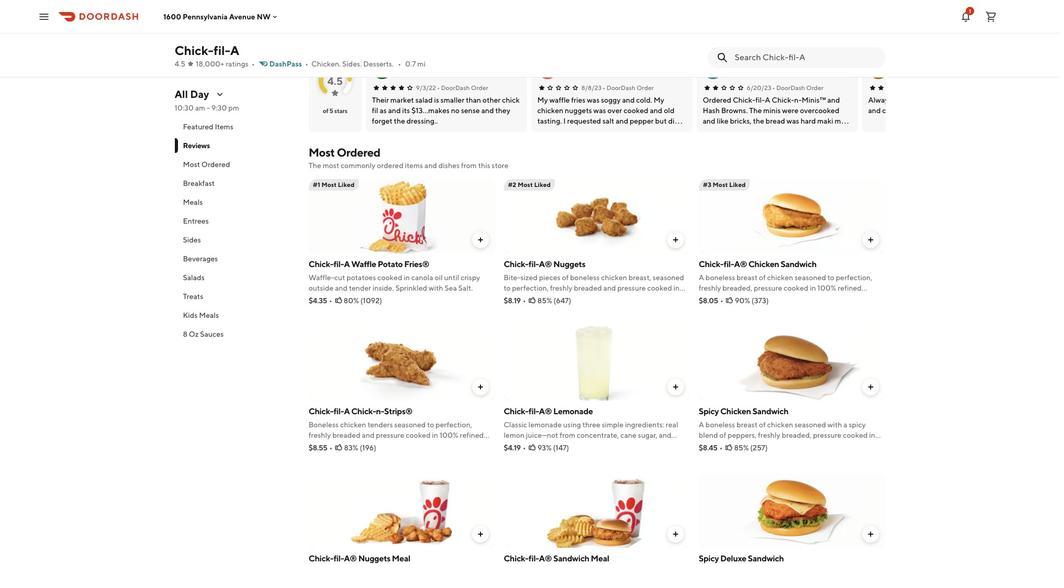 Task type: describe. For each thing, give the bounding box(es) containing it.
ordered
[[377, 161, 404, 170]]

0 items, open order cart image
[[985, 10, 998, 23]]

chick- for chick-fil-a chick-n-strips® boneless chicken tenders seasoned to perfection, freshly breaded and pressure cooked in 100% refined peanut oil.
[[309, 406, 334, 416]]

buttered
[[815, 294, 845, 303]]

• left 'chicken.'
[[305, 60, 308, 68]]

dishes
[[439, 161, 460, 170]]

• doordash order for miss c
[[437, 84, 488, 92]]

add item to cart image for chick-fil-a® lemonade
[[672, 383, 680, 391]]

1600
[[163, 12, 181, 21]]

treats
[[183, 292, 203, 301]]

dill
[[699, 305, 709, 313]]

and inside chick-fil-a® lemonade classic lemonade using three simple ingredients: real lemon juice—not from concentrate, cane sugar, and water.
[[659, 431, 672, 439]]

reviews for reviews add review
[[309, 19, 351, 33]]

breakfast
[[183, 179, 215, 187]]

18,000+
[[196, 60, 224, 68]]

three
[[583, 421, 601, 429]]

dipping
[[504, 305, 529, 313]]

add review button
[[784, 28, 838, 45]]

ingredients:
[[625, 421, 665, 429]]

chick-fil-a® sandwich meal image
[[504, 473, 691, 548]]

chick-fil-a® chicken sandwich image
[[699, 179, 886, 253]]

waffle
[[351, 259, 376, 269]]

strips®
[[384, 406, 413, 416]]

$4.19
[[504, 444, 521, 452]]

1 vertical spatial chicken
[[721, 406, 751, 416]]

most inside button
[[183, 160, 200, 169]]

oil inside chick-fil-a® chicken sandwich a boneless breast of chicken seasoned to perfection, freshly breaded, pressure cooked in 100% refined peanut oil and served on a toasted, buttered bun with dill pickle chips. also available on a multigrain bun.
[[724, 294, 732, 303]]

ratings
[[226, 60, 249, 68]]

meals button
[[175, 193, 296, 212]]

$8.19
[[504, 296, 521, 305]]

breaded inside chick-fil-a chick-n-strips® boneless chicken tenders seasoned to perfection, freshly breaded and pressure cooked in 100% refined peanut oil.
[[333, 431, 361, 439]]

$4.35
[[309, 296, 327, 305]]

available
[[769, 305, 798, 313]]

featured
[[183, 123, 213, 131]]

sea
[[445, 284, 457, 292]]

fil- for chick-fil-a® sandwich meal
[[529, 554, 539, 564]]

with inside chick-fil-a waffle potato fries® waffle-cut potatoes cooked in canola oil until crispy outside and tender inside. sprinkled with sea salt.
[[429, 284, 443, 292]]

5
[[330, 107, 333, 115]]

miss c
[[396, 64, 421, 74]]

perfection, inside chick-fil-a® chicken sandwich a boneless breast of chicken seasoned to perfection, freshly breaded, pressure cooked in 100% refined peanut oil and served on a toasted, buttered bun with dill pickle chips. also available on a multigrain bun.
[[836, 273, 873, 282]]

with inside chick-fil-a® chicken sandwich a boneless breast of chicken seasoned to perfection, freshly breaded, pressure cooked in 100% refined peanut oil and served on a toasted, buttered bun with dill pickle chips. also available on a multigrain bun.
[[861, 294, 875, 303]]

fil- for chick-fil-a® chicken sandwich a boneless breast of chicken seasoned to perfection, freshly breaded, pressure cooked in 100% refined peanut oil and served on a toasted, buttered bun with dill pickle chips. also available on a multigrain bun.
[[724, 259, 734, 269]]

s
[[876, 63, 881, 74]]

add item to cart image for chick-fil-a® sandwich meal
[[672, 530, 680, 538]]

oil. inside chick-fil-a® nuggets bite-sized pieces of boneless chicken breast, seasoned to perfection, freshly breaded and pressure cooked in 100% refined peanut oil. available with choice of dipping sauce.
[[575, 294, 584, 303]]

items
[[405, 161, 423, 170]]

freshly inside chick-fil-a chick-n-strips® boneless chicken tenders seasoned to perfection, freshly breaded and pressure cooked in 100% refined peanut oil.
[[309, 431, 331, 439]]

chick-fil-a® nuggets image
[[504, 179, 691, 253]]

meal for chick-fil-a® nuggets meal
[[392, 554, 410, 564]]

peanut inside chick-fil-a® nuggets bite-sized pieces of boneless chicken breast, seasoned to perfection, freshly breaded and pressure cooked in 100% refined peanut oil. available with choice of dipping sauce.
[[550, 294, 573, 303]]

pieces
[[539, 273, 561, 282]]

all day
[[175, 88, 209, 100]]

add item to cart image for spicy deluxe sandwich
[[867, 530, 875, 538]]

93% (147)
[[538, 444, 569, 452]]

0 horizontal spatial a
[[782, 294, 785, 303]]

• right $8.55
[[330, 444, 333, 452]]

review
[[806, 32, 831, 40]]

• right $8.45
[[720, 444, 723, 452]]

most for chick-fil-a® chicken sandwich
[[713, 181, 728, 189]]

chick- for chick-fil-a® nuggets bite-sized pieces of boneless chicken breast, seasoned to perfection, freshly breaded and pressure cooked in 100% refined peanut oil. available with choice of dipping sauce.
[[504, 259, 529, 269]]

m for miss c
[[378, 63, 386, 74]]

8
[[183, 330, 187, 338]]

(196)
[[360, 444, 376, 452]]

most
[[323, 161, 339, 170]]

spicy deluxe sandwich
[[699, 554, 784, 564]]

chick-fil-a® nuggets bite-sized pieces of boneless chicken breast, seasoned to perfection, freshly breaded and pressure cooked in 100% refined peanut oil. available with choice of dipping sauce.
[[504, 259, 684, 313]]

cooked inside chick-fil-a chick-n-strips® boneless chicken tenders seasoned to perfection, freshly breaded and pressure cooked in 100% refined peanut oil.
[[406, 431, 431, 439]]

bite-
[[504, 273, 521, 282]]

avenue
[[229, 12, 255, 21]]

#2
[[508, 181, 517, 189]]

chick-fil-a chick-n-strips® boneless chicken tenders seasoned to perfection, freshly breaded and pressure cooked in 100% refined peanut oil.
[[309, 406, 484, 450]]

classic
[[504, 421, 527, 429]]

with inside chick-fil-a® nuggets bite-sized pieces of boneless chicken breast, seasoned to perfection, freshly breaded and pressure cooked in 100% refined peanut oil. available with choice of dipping sauce.
[[618, 294, 633, 303]]

and inside chick-fil-a waffle potato fries® waffle-cut potatoes cooked in canola oil until crispy outside and tender inside. sprinkled with sea salt.
[[335, 284, 348, 292]]

in inside chick-fil-a® nuggets bite-sized pieces of boneless chicken breast, seasoned to perfection, freshly breaded and pressure cooked in 100% refined peanut oil. available with choice of dipping sauce.
[[674, 284, 680, 292]]

$4.19 •
[[504, 444, 526, 452]]

#1
[[313, 181, 320, 189]]

chicken.
[[311, 60, 341, 68]]

$8.05 •
[[699, 296, 724, 305]]

Item Search search field
[[735, 52, 877, 63]]

peanut for strips®
[[309, 441, 332, 450]]

meals inside "button"
[[199, 311, 219, 319]]

seasoned inside chick-fil-a® nuggets bite-sized pieces of boneless chicken breast, seasoned to perfection, freshly breaded and pressure cooked in 100% refined peanut oil. available with choice of dipping sauce.
[[653, 273, 684, 282]]

chick- for chick-fil-a waffle potato fries® waffle-cut potatoes cooked in canola oil until crispy outside and tender inside. sprinkled with sea salt.
[[309, 259, 334, 269]]

liked for chicken
[[730, 181, 746, 189]]

sauces
[[200, 330, 224, 338]]

nw
[[257, 12, 271, 21]]

add item to cart image for chick-fil-a waffle potato fries®
[[477, 236, 485, 244]]

a for chick-fil-a waffle potato fries® waffle-cut potatoes cooked in canola oil until crispy outside and tender inside. sprinkled with sea salt.
[[344, 259, 350, 269]]

perfection, inside chick-fil-a® nuggets bite-sized pieces of boneless chicken breast, seasoned to perfection, freshly breaded and pressure cooked in 100% refined peanut oil. available with choice of dipping sauce.
[[512, 284, 549, 292]]

chick- for chick-fil-a® lemonade classic lemonade using three simple ingredients: real lemon juice—not from concentrate, cane sugar, and water.
[[504, 406, 529, 416]]

and inside chick-fil-a® chicken sandwich a boneless breast of chicken seasoned to perfection, freshly breaded, pressure cooked in 100% refined peanut oil and served on a toasted, buttered bun with dill pickle chips. also available on a multigrain bun.
[[734, 294, 746, 303]]

fil- for chick-fil-a® nuggets meal
[[334, 554, 344, 564]]

simple
[[602, 421, 624, 429]]

most ordered button
[[175, 155, 296, 174]]

featured items
[[183, 123, 233, 131]]

notification bell image
[[960, 10, 973, 23]]

items
[[215, 123, 233, 131]]

order for miss c
[[471, 84, 488, 92]]

chick-fil-a chick-n-strips® image
[[309, 326, 496, 401]]

bun
[[846, 294, 859, 303]]

chicken inside chick-fil-a chick-n-strips® boneless chicken tenders seasoned to perfection, freshly breaded and pressure cooked in 100% refined peanut oil.
[[340, 421, 366, 429]]

• right 6/20/23
[[773, 84, 775, 92]]

a inside chick-fil-a® chicken sandwich a boneless breast of chicken seasoned to perfection, freshly breaded, pressure cooked in 100% refined peanut oil and served on a toasted, buttered bun with dill pickle chips. also available on a multigrain bun.
[[699, 273, 704, 282]]

served
[[748, 294, 770, 303]]

of inside chick-fil-a® chicken sandwich a boneless breast of chicken seasoned to perfection, freshly breaded, pressure cooked in 100% refined peanut oil and served on a toasted, buttered bun with dill pickle chips. also available on a multigrain bun.
[[759, 273, 766, 282]]

8 oz sauces
[[183, 330, 224, 338]]

cooked inside chick-fil-a® nuggets bite-sized pieces of boneless chicken breast, seasoned to perfection, freshly breaded and pressure cooked in 100% refined peanut oil. available with choice of dipping sauce.
[[648, 284, 672, 292]]

real
[[666, 421, 679, 429]]

freshly inside chick-fil-a® nuggets bite-sized pieces of boneless chicken breast, seasoned to perfection, freshly breaded and pressure cooked in 100% refined peanut oil. available with choice of dipping sauce.
[[550, 284, 573, 292]]

to inside chick-fil-a® nuggets bite-sized pieces of boneless chicken breast, seasoned to perfection, freshly breaded and pressure cooked in 100% refined peanut oil. available with choice of dipping sauce.
[[504, 284, 511, 292]]

breast,
[[629, 273, 652, 282]]

chick- for chick-fil-a® chicken sandwich a boneless breast of chicken seasoned to perfection, freshly breaded, pressure cooked in 100% refined peanut oil and served on a toasted, buttered bun with dill pickle chips. also available on a multigrain bun.
[[699, 259, 724, 269]]

chick- for chick-fil-a® nuggets meal
[[309, 554, 334, 564]]

michelle c
[[727, 64, 767, 74]]

83%
[[344, 444, 358, 452]]

reviews add review
[[309, 19, 831, 40]]

m for michelle c
[[709, 63, 717, 74]]

$4.35 •
[[309, 296, 332, 305]]

water.
[[504, 441, 524, 450]]

featured items button
[[175, 117, 296, 136]]

(373)
[[752, 296, 769, 305]]

spicy chicken sandwich image
[[699, 326, 886, 401]]

cut
[[334, 273, 345, 282]]

oil inside chick-fil-a waffle potato fries® waffle-cut potatoes cooked in canola oil until crispy outside and tender inside. sprinkled with sea salt.
[[435, 273, 443, 282]]

reviews for reviews
[[183, 141, 210, 150]]

most for chick-fil-a® nuggets
[[518, 181, 533, 189]]

93%
[[538, 444, 552, 452]]

the
[[309, 161, 321, 170]]

beverages
[[183, 255, 218, 263]]

canola
[[411, 273, 433, 282]]

dashpass
[[269, 60, 302, 68]]

in inside chick-fil-a® chicken sandwich a boneless breast of chicken seasoned to perfection, freshly breaded, pressure cooked in 100% refined peanut oil and served on a toasted, buttered bun with dill pickle chips. also available on a multigrain bun.
[[810, 284, 816, 292]]

c for michelle c
[[760, 64, 767, 74]]

freshly inside chick-fil-a® chicken sandwich a boneless breast of chicken seasoned to perfection, freshly breaded, pressure cooked in 100% refined peanut oil and served on a toasted, buttered bun with dill pickle chips. also available on a multigrain bun.
[[699, 284, 721, 292]]

and inside chick-fil-a® nuggets bite-sized pieces of boneless chicken breast, seasoned to perfection, freshly breaded and pressure cooked in 100% refined peanut oil. available with choice of dipping sauce.
[[604, 284, 616, 292]]

order for michelle c
[[807, 84, 824, 92]]

refined for chick-fil-a® chicken sandwich
[[838, 284, 862, 292]]

add item to cart image for chick-fil-a® chicken sandwich
[[867, 236, 875, 244]]

$8.19 •
[[504, 296, 526, 305]]

to inside chick-fil-a chick-n-strips® boneless chicken tenders seasoned to perfection, freshly breaded and pressure cooked in 100% refined peanut oil.
[[427, 421, 434, 429]]

chick- for chick-fil-a
[[175, 43, 214, 58]]

chick-fil-a
[[175, 43, 239, 58]]

chick-fil-a® chicken sandwich a boneless breast of chicken seasoned to perfection, freshly breaded, pressure cooked in 100% refined peanut oil and served on a toasted, buttered bun with dill pickle chips. also available on a multigrain bun.
[[699, 259, 875, 313]]

fil- for chick-fil-a chick-n-strips® boneless chicken tenders seasoned to perfection, freshly breaded and pressure cooked in 100% refined peanut oil.
[[334, 406, 344, 416]]

9/3/22
[[416, 84, 436, 92]]

90%
[[735, 296, 751, 305]]

concentrate,
[[577, 431, 619, 439]]

-
[[207, 104, 210, 112]]

sprinkled
[[396, 284, 427, 292]]

doordash for michelle c
[[777, 84, 805, 92]]

a® for chick-fil-a® nuggets
[[539, 259, 552, 269]]

add item to cart image for chick-fil-a® nuggets
[[672, 236, 680, 244]]

seasoned inside chick-fil-a® chicken sandwich a boneless breast of chicken seasoned to perfection, freshly breaded, pressure cooked in 100% refined peanut oil and served on a toasted, buttered bun with dill pickle chips. also available on a multigrain bun.
[[795, 273, 826, 282]]

add item to cart image for chick-fil-a chick-n-strips®
[[477, 383, 485, 391]]

oil. inside chick-fil-a chick-n-strips® boneless chicken tenders seasoned to perfection, freshly breaded and pressure cooked in 100% refined peanut oil.
[[334, 441, 344, 450]]

• left 0.7
[[398, 60, 401, 68]]

spicy for spicy deluxe sandwich
[[699, 554, 719, 564]]

pickle
[[711, 305, 731, 313]]

kids meals
[[183, 311, 219, 319]]

(147)
[[553, 444, 569, 452]]



Task type: locate. For each thing, give the bounding box(es) containing it.
100% for chick-fil-a® chicken sandwich
[[818, 284, 837, 292]]

2 horizontal spatial • doordash order
[[773, 84, 824, 92]]

peanut down 'boneless'
[[309, 441, 332, 450]]

meal for chick-fil-a® sandwich meal
[[591, 554, 609, 564]]

fil-
[[214, 43, 230, 58], [334, 259, 344, 269], [529, 259, 539, 269], [724, 259, 734, 269], [334, 406, 344, 416], [529, 406, 539, 416], [334, 554, 344, 564], [529, 554, 539, 564]]

entrees
[[183, 217, 209, 225]]

2 boneless from the left
[[706, 273, 735, 282]]

1 boneless from the left
[[570, 273, 600, 282]]

a inside chick-fil-a chick-n-strips® boneless chicken tenders seasoned to perfection, freshly breaded and pressure cooked in 100% refined peanut oil.
[[344, 406, 350, 416]]

2 horizontal spatial with
[[861, 294, 875, 303]]

fil- inside chick-fil-a® chicken sandwich a boneless breast of chicken seasoned to perfection, freshly breaded, pressure cooked in 100% refined peanut oil and served on a toasted, buttered bun with dill pickle chips. also available on a multigrain bun.
[[724, 259, 734, 269]]

2 vertical spatial 100%
[[440, 431, 459, 439]]

seasoned inside chick-fil-a chick-n-strips® boneless chicken tenders seasoned to perfection, freshly breaded and pressure cooked in 100% refined peanut oil.
[[395, 421, 426, 429]]

1 horizontal spatial add item to cart image
[[867, 236, 875, 244]]

0 vertical spatial ordered
[[337, 146, 380, 159]]

0 vertical spatial chicken
[[749, 259, 779, 269]]

(647)
[[554, 296, 571, 305]]

1 horizontal spatial peanut
[[550, 294, 573, 303]]

spicy for spicy chicken sandwich
[[699, 406, 719, 416]]

c up 6/20/23
[[760, 64, 767, 74]]

and up chips.
[[734, 294, 746, 303]]

9:30
[[211, 104, 227, 112]]

and up available
[[604, 284, 616, 292]]

0 horizontal spatial reviews
[[183, 141, 210, 150]]

0 vertical spatial reviews
[[309, 19, 351, 33]]

chicken
[[601, 273, 627, 282], [767, 273, 793, 282], [340, 421, 366, 429]]

1 vertical spatial 100%
[[504, 294, 523, 303]]

1600 pennsylvania avenue nw button
[[163, 12, 279, 21]]

•
[[252, 60, 255, 68], [305, 60, 308, 68], [398, 60, 401, 68], [437, 84, 440, 92], [603, 84, 606, 92], [773, 84, 775, 92], [329, 296, 332, 305], [523, 296, 526, 305], [721, 296, 724, 305], [330, 444, 333, 452], [523, 444, 526, 452], [720, 444, 723, 452]]

85% (257)
[[734, 444, 768, 452]]

fil- inside chick-fil-a® nuggets bite-sized pieces of boneless chicken breast, seasoned to perfection, freshly breaded and pressure cooked in 100% refined peanut oil. available with choice of dipping sauce.
[[529, 259, 539, 269]]

cooked up toasted,
[[784, 284, 809, 292]]

1
[[969, 8, 971, 14]]

cooked up inside.
[[378, 273, 402, 282]]

kids meals button
[[175, 306, 296, 325]]

2 vertical spatial refined
[[460, 431, 484, 439]]

next image
[[873, 32, 882, 40]]

1 order from the left
[[471, 84, 488, 92]]

n-
[[376, 406, 384, 416]]

breaded
[[574, 284, 602, 292], [333, 431, 361, 439]]

1 vertical spatial a
[[810, 305, 814, 313]]

chick-fil-a® nuggets meal image
[[309, 473, 496, 548]]

spicy up $8.45
[[699, 406, 719, 416]]

0 vertical spatial meals
[[183, 198, 203, 206]]

$8.45
[[699, 444, 718, 452]]

2 horizontal spatial order
[[807, 84, 824, 92]]

0 vertical spatial 85%
[[538, 296, 552, 305]]

boneless up available
[[570, 273, 600, 282]]

reviews
[[309, 19, 351, 33], [183, 141, 210, 150]]

salads
[[183, 273, 205, 282]]

breaded up 83%
[[333, 431, 361, 439]]

from inside most ordered the most commonly ordered items and dishes from this store
[[461, 161, 477, 170]]

this
[[478, 161, 490, 170]]

4.5 down 'chicken.'
[[327, 75, 343, 87]]

• doordash order right '9/3/22'
[[437, 84, 488, 92]]

1 vertical spatial nuggets
[[358, 554, 391, 564]]

a®
[[539, 259, 552, 269], [734, 259, 747, 269], [539, 406, 552, 416], [344, 554, 357, 564], [539, 554, 552, 564]]

100% for chick-fil-a chick-n-strips®
[[440, 431, 459, 439]]

in
[[404, 273, 410, 282], [674, 284, 680, 292], [810, 284, 816, 292], [432, 431, 438, 439]]

0 horizontal spatial m
[[378, 63, 386, 74]]

on up available
[[772, 294, 780, 303]]

oil. left 83%
[[334, 441, 344, 450]]

perfection,
[[836, 273, 873, 282], [512, 284, 549, 292], [436, 421, 472, 429]]

peanut up sauce.
[[550, 294, 573, 303]]

1 horizontal spatial • doordash order
[[603, 84, 654, 92]]

pennsylvania
[[183, 12, 228, 21]]

nuggets inside chick-fil-a® nuggets bite-sized pieces of boneless chicken breast, seasoned to perfection, freshly breaded and pressure cooked in 100% refined peanut oil. available with choice of dipping sauce.
[[554, 259, 586, 269]]

a for chick-fil-a chick-n-strips® boneless chicken tenders seasoned to perfection, freshly breaded and pressure cooked in 100% refined peanut oil.
[[344, 406, 350, 416]]

1 horizontal spatial ordered
[[337, 146, 380, 159]]

6/20/23
[[747, 84, 772, 92]]

peanut inside chick-fil-a chick-n-strips® boneless chicken tenders seasoned to perfection, freshly breaded and pressure cooked in 100% refined peanut oil.
[[309, 441, 332, 450]]

1 vertical spatial oil
[[724, 294, 732, 303]]

reviews up 'chicken.'
[[309, 19, 351, 33]]

breaded inside chick-fil-a® nuggets bite-sized pieces of boneless chicken breast, seasoned to perfection, freshly breaded and pressure cooked in 100% refined peanut oil. available with choice of dipping sauce.
[[574, 284, 602, 292]]

of left 5
[[323, 107, 328, 115]]

chicken up 85% (257)
[[721, 406, 751, 416]]

add item to cart image for chick-fil-a® nuggets meal
[[477, 530, 485, 538]]

1 horizontal spatial to
[[504, 284, 511, 292]]

1 doordash from the left
[[441, 84, 470, 92]]

liked right "#2"
[[534, 181, 551, 189]]

previous image
[[852, 32, 861, 40]]

fil- inside chick-fil-a chick-n-strips® boneless chicken tenders seasoned to perfection, freshly breaded and pressure cooked in 100% refined peanut oil.
[[334, 406, 344, 416]]

a down toasted,
[[810, 305, 814, 313]]

refined inside chick-fil-a chick-n-strips® boneless chicken tenders seasoned to perfection, freshly breaded and pressure cooked in 100% refined peanut oil.
[[460, 431, 484, 439]]

oil left until
[[435, 273, 443, 282]]

m left miss
[[378, 63, 386, 74]]

1 horizontal spatial c
[[760, 64, 767, 74]]

sides button
[[175, 230, 296, 249]]

chicken for nuggets
[[601, 273, 627, 282]]

1 vertical spatial perfection,
[[512, 284, 549, 292]]

breast
[[737, 273, 758, 282]]

0 horizontal spatial ordered
[[202, 160, 230, 169]]

1 horizontal spatial 4.5
[[327, 75, 343, 87]]

meals right 'kids'
[[199, 311, 219, 319]]

0 horizontal spatial freshly
[[309, 431, 331, 439]]

add item to cart image
[[867, 236, 875, 244], [672, 530, 680, 538]]

add item to cart image
[[477, 236, 485, 244], [672, 236, 680, 244], [477, 383, 485, 391], [672, 383, 680, 391], [867, 383, 875, 391], [477, 530, 485, 538], [867, 530, 875, 538]]

0 horizontal spatial pressure
[[376, 431, 404, 439]]

80% (1092)
[[344, 296, 382, 305]]

michelle
[[727, 64, 759, 74]]

2 horizontal spatial doordash
[[777, 84, 805, 92]]

pressure for a
[[754, 284, 783, 292]]

pressure up served
[[754, 284, 783, 292]]

1 horizontal spatial liked
[[534, 181, 551, 189]]

0 horizontal spatial add item to cart image
[[672, 530, 680, 538]]

• right ratings
[[252, 60, 255, 68]]

from down using at the right
[[560, 431, 576, 439]]

a® inside chick-fil-a® lemonade classic lemonade using three simple ingredients: real lemon juice—not from concentrate, cane sugar, and water.
[[539, 406, 552, 416]]

1 horizontal spatial with
[[618, 294, 633, 303]]

2 horizontal spatial pressure
[[754, 284, 783, 292]]

0 vertical spatial to
[[828, 273, 835, 282]]

2 m from the left
[[709, 63, 717, 74]]

2 vertical spatial perfection,
[[436, 421, 472, 429]]

• right '9/3/22'
[[437, 84, 440, 92]]

ordered up the breakfast
[[202, 160, 230, 169]]

pressure down breast,
[[618, 284, 646, 292]]

most right the #3
[[713, 181, 728, 189]]

nuggets for meal
[[358, 554, 391, 564]]

• right $4.35
[[329, 296, 332, 305]]

a for chick-fil-a
[[230, 43, 239, 58]]

with left choice
[[618, 294, 633, 303]]

1 vertical spatial meals
[[199, 311, 219, 319]]

3 doordash from the left
[[777, 84, 805, 92]]

pressure
[[618, 284, 646, 292], [754, 284, 783, 292], [376, 431, 404, 439]]

1 • doordash order from the left
[[437, 84, 488, 92]]

$8.55 •
[[309, 444, 333, 452]]

0 vertical spatial oil
[[435, 273, 443, 282]]

to down bite-
[[504, 284, 511, 292]]

open menu image
[[38, 10, 50, 23]]

with left sea at the left of page
[[429, 284, 443, 292]]

0 horizontal spatial oil
[[435, 273, 443, 282]]

85% for spicy chicken sandwich
[[734, 444, 749, 452]]

10:30 am - 9:30 pm
[[175, 104, 239, 112]]

doordash right 6/20/23
[[777, 84, 805, 92]]

1 horizontal spatial chicken
[[601, 273, 627, 282]]

2 horizontal spatial refined
[[838, 284, 862, 292]]

boneless inside chick-fil-a® chicken sandwich a boneless breast of chicken seasoned to perfection, freshly breaded, pressure cooked in 100% refined peanut oil and served on a toasted, buttered bun with dill pickle chips. also available on a multigrain bun.
[[706, 273, 735, 282]]

0 horizontal spatial from
[[461, 161, 477, 170]]

liked down commonly
[[338, 181, 355, 189]]

refined up bun
[[838, 284, 862, 292]]

of right choice
[[658, 294, 664, 303]]

1 horizontal spatial order
[[637, 84, 654, 92]]

refined left 'lemon'
[[460, 431, 484, 439]]

0 horizontal spatial nuggets
[[358, 554, 391, 564]]

0 vertical spatial refined
[[838, 284, 862, 292]]

100% inside chick-fil-a® nuggets bite-sized pieces of boneless chicken breast, seasoned to perfection, freshly breaded and pressure cooked in 100% refined peanut oil. available with choice of dipping sauce.
[[504, 294, 523, 303]]

and down real
[[659, 431, 672, 439]]

spicy
[[699, 406, 719, 416], [699, 554, 719, 564]]

meal down chick-fil-a® sandwich meal image at the bottom
[[591, 554, 609, 564]]

meal
[[392, 554, 410, 564], [591, 554, 609, 564]]

0 horizontal spatial with
[[429, 284, 443, 292]]

1 vertical spatial 4.5
[[327, 75, 343, 87]]

3 liked from the left
[[730, 181, 746, 189]]

meals inside button
[[183, 198, 203, 206]]

ordered inside most ordered button
[[202, 160, 230, 169]]

fil- inside chick-fil-a® lemonade classic lemonade using three simple ingredients: real lemon juice—not from concentrate, cane sugar, and water.
[[529, 406, 539, 416]]

0 vertical spatial on
[[772, 294, 780, 303]]

1 vertical spatial on
[[800, 305, 808, 313]]

menus image
[[216, 90, 224, 98]]

reviews link
[[309, 19, 351, 33]]

sauce.
[[531, 305, 552, 313]]

0 horizontal spatial • doordash order
[[437, 84, 488, 92]]

peanut for a
[[699, 294, 723, 303]]

0 horizontal spatial c
[[414, 64, 421, 74]]

with up "bun."
[[861, 294, 875, 303]]

0 horizontal spatial meal
[[392, 554, 410, 564]]

2 vertical spatial to
[[427, 421, 434, 429]]

1 horizontal spatial from
[[560, 431, 576, 439]]

1 vertical spatial spicy
[[699, 554, 719, 564]]

oil
[[435, 273, 443, 282], [724, 294, 732, 303]]

a® inside chick-fil-a® chicken sandwich a boneless breast of chicken seasoned to perfection, freshly breaded, pressure cooked in 100% refined peanut oil and served on a toasted, buttered bun with dill pickle chips. also available on a multigrain bun.
[[734, 259, 747, 269]]

a® for chick-fil-a® chicken sandwich
[[734, 259, 747, 269]]

salads button
[[175, 268, 296, 287]]

85% left '(647)'
[[538, 296, 552, 305]]

nuggets for bite-
[[554, 259, 586, 269]]

chicken inside chick-fil-a® chicken sandwich a boneless breast of chicken seasoned to perfection, freshly breaded, pressure cooked in 100% refined peanut oil and served on a toasted, buttered bun with dill pickle chips. also available on a multigrain bun.
[[749, 259, 779, 269]]

1 horizontal spatial on
[[800, 305, 808, 313]]

most for chick-fil-a waffle potato fries®
[[322, 181, 337, 189]]

meals up entrees
[[183, 198, 203, 206]]

0 vertical spatial breaded
[[574, 284, 602, 292]]

doordash right '9/3/22'
[[441, 84, 470, 92]]

#3 most liked
[[703, 181, 746, 189]]

3 • doordash order from the left
[[773, 84, 824, 92]]

outside
[[309, 284, 334, 292]]

85% left (257)
[[734, 444, 749, 452]]

1 vertical spatial to
[[504, 284, 511, 292]]

chick-fil-a® lemonade image
[[504, 326, 691, 401]]

1 c from the left
[[414, 64, 421, 74]]

to right tenders
[[427, 421, 434, 429]]

and up '(196)'
[[362, 431, 375, 439]]

fil- for chick-fil-a waffle potato fries® waffle-cut potatoes cooked in canola oil until crispy outside and tender inside. sprinkled with sea salt.
[[334, 259, 344, 269]]

peanut
[[550, 294, 573, 303], [699, 294, 723, 303], [309, 441, 332, 450]]

0 horizontal spatial boneless
[[570, 273, 600, 282]]

spicy deluxe sandwich image
[[699, 473, 886, 548]]

a up available
[[782, 294, 785, 303]]

• right $8.05
[[721, 296, 724, 305]]

fil- inside chick-fil-a waffle potato fries® waffle-cut potatoes cooked in canola oil until crispy outside and tender inside. sprinkled with sea salt.
[[334, 259, 344, 269]]

boneless
[[309, 421, 339, 429]]

1 meal from the left
[[392, 554, 410, 564]]

chick-fil-a waffle potato fries® image
[[309, 179, 496, 253]]

1 liked from the left
[[338, 181, 355, 189]]

3 order from the left
[[807, 84, 824, 92]]

pressure inside chick-fil-a® chicken sandwich a boneless breast of chicken seasoned to perfection, freshly breaded, pressure cooked in 100% refined peanut oil and served on a toasted, buttered bun with dill pickle chips. also available on a multigrain bun.
[[754, 284, 783, 292]]

2 order from the left
[[637, 84, 654, 92]]

chick-fil-a waffle potato fries® waffle-cut potatoes cooked in canola oil until crispy outside and tender inside. sprinkled with sea salt.
[[309, 259, 480, 292]]

ordered for most ordered
[[202, 160, 230, 169]]

cooked inside chick-fil-a® chicken sandwich a boneless breast of chicken seasoned to perfection, freshly breaded, pressure cooked in 100% refined peanut oil and served on a toasted, buttered bun with dill pickle chips. also available on a multigrain bun.
[[784, 284, 809, 292]]

chick- for chick-fil-a® sandwich meal
[[504, 554, 529, 564]]

2 c from the left
[[760, 64, 767, 74]]

chick- inside chick-fil-a® nuggets bite-sized pieces of boneless chicken breast, seasoned to perfection, freshly breaded and pressure cooked in 100% refined peanut oil. available with choice of dipping sauce.
[[504, 259, 529, 269]]

refined inside chick-fil-a® chicken sandwich a boneless breast of chicken seasoned to perfection, freshly breaded, pressure cooked in 100% refined peanut oil and served on a toasted, buttered bun with dill pickle chips. also available on a multigrain bun.
[[838, 284, 862, 292]]

2 • doordash order from the left
[[603, 84, 654, 92]]

to up buttered
[[828, 273, 835, 282]]

1 horizontal spatial a
[[810, 305, 814, 313]]

cooked up choice
[[648, 284, 672, 292]]

• right 8/8/23 at the top of the page
[[603, 84, 606, 92]]

chicken inside chick-fil-a® chicken sandwich a boneless breast of chicken seasoned to perfection, freshly breaded, pressure cooked in 100% refined peanut oil and served on a toasted, buttered bun with dill pickle chips. also available on a multigrain bun.
[[767, 273, 793, 282]]

choice
[[634, 294, 656, 303]]

1 vertical spatial from
[[560, 431, 576, 439]]

a up ratings
[[230, 43, 239, 58]]

chicken up available
[[601, 273, 627, 282]]

chick-fil-a® lemonade classic lemonade using three simple ingredients: real lemon juice—not from concentrate, cane sugar, and water.
[[504, 406, 679, 450]]

most
[[309, 146, 335, 159], [183, 160, 200, 169], [322, 181, 337, 189], [518, 181, 533, 189], [713, 181, 728, 189]]

of 5 stars
[[323, 107, 347, 115]]

toasted,
[[787, 294, 814, 303]]

freshly down 'boneless'
[[309, 431, 331, 439]]

desserts.
[[364, 60, 394, 68]]

0 horizontal spatial 85%
[[538, 296, 552, 305]]

refined for chick-fil-a chick-n-strips®
[[460, 431, 484, 439]]

freshly
[[550, 284, 573, 292], [699, 284, 721, 292], [309, 431, 331, 439]]

a left n-
[[344, 406, 350, 416]]

sides
[[183, 236, 201, 244]]

chick- inside chick-fil-a® lemonade classic lemonade using three simple ingredients: real lemon juice—not from concentrate, cane sugar, and water.
[[504, 406, 529, 416]]

2 horizontal spatial liked
[[730, 181, 746, 189]]

chick- inside chick-fil-a waffle potato fries® waffle-cut potatoes cooked in canola oil until crispy outside and tender inside. sprinkled with sea salt.
[[309, 259, 334, 269]]

0 horizontal spatial 100%
[[440, 431, 459, 439]]

2 horizontal spatial peanut
[[699, 294, 723, 303]]

using
[[563, 421, 581, 429]]

pressure inside chick-fil-a® nuggets bite-sized pieces of boneless chicken breast, seasoned to perfection, freshly breaded and pressure cooked in 100% refined peanut oil. available with choice of dipping sauce.
[[618, 284, 646, 292]]

ordered for most ordered the most commonly ordered items and dishes from this store
[[337, 146, 380, 159]]

pressure down tenders
[[376, 431, 404, 439]]

a up 'cut' on the top left of the page
[[344, 259, 350, 269]]

1 horizontal spatial 85%
[[734, 444, 749, 452]]

oz
[[189, 330, 199, 338]]

a up $8.05
[[699, 273, 704, 282]]

mi
[[418, 60, 426, 68]]

chicken up toasted,
[[767, 273, 793, 282]]

2 horizontal spatial chicken
[[767, 273, 793, 282]]

refined up sauce.
[[524, 294, 548, 303]]

85%
[[538, 296, 552, 305], [734, 444, 749, 452]]

1 horizontal spatial doordash
[[607, 84, 636, 92]]

2 doordash from the left
[[607, 84, 636, 92]]

2 meal from the left
[[591, 554, 609, 564]]

m left michelle
[[709, 63, 717, 74]]

potato
[[378, 259, 403, 269]]

0 vertical spatial 4.5
[[175, 60, 185, 68]]

1 vertical spatial oil.
[[334, 441, 344, 450]]

treats button
[[175, 287, 296, 306]]

• right $4.19
[[523, 444, 526, 452]]

a® for chick-fil-a® lemonade
[[539, 406, 552, 416]]

and down 'cut' on the top left of the page
[[335, 284, 348, 292]]

100% inside chick-fil-a chick-n-strips® boneless chicken tenders seasoned to perfection, freshly breaded and pressure cooked in 100% refined peanut oil.
[[440, 431, 459, 439]]

kids
[[183, 311, 198, 319]]

0 vertical spatial a
[[782, 294, 785, 303]]

c
[[414, 64, 421, 74], [760, 64, 767, 74]]

0 horizontal spatial doordash
[[441, 84, 470, 92]]

1 horizontal spatial boneless
[[706, 273, 735, 282]]

waffle-
[[309, 273, 334, 282]]

0 horizontal spatial order
[[471, 84, 488, 92]]

and inside most ordered the most commonly ordered items and dishes from this store
[[425, 161, 437, 170]]

• doordash order for michelle c
[[773, 84, 824, 92]]

boneless up "breaded," at the right bottom of page
[[706, 273, 735, 282]]

salt.
[[459, 284, 473, 292]]

#3
[[703, 181, 712, 189]]

refined inside chick-fil-a® nuggets bite-sized pieces of boneless chicken breast, seasoned to perfection, freshly breaded and pressure cooked in 100% refined peanut oil. available with choice of dipping sauce.
[[524, 294, 548, 303]]

1 vertical spatial 85%
[[734, 444, 749, 452]]

to inside chick-fil-a® chicken sandwich a boneless breast of chicken seasoned to perfection, freshly breaded, pressure cooked in 100% refined peanut oil and served on a toasted, buttered bun with dill pickle chips. also available on a multigrain bun.
[[828, 273, 835, 282]]

on down toasted,
[[800, 305, 808, 313]]

1 horizontal spatial refined
[[524, 294, 548, 303]]

spicy left deluxe
[[699, 554, 719, 564]]

2 horizontal spatial to
[[828, 273, 835, 282]]

0 horizontal spatial 4.5
[[175, 60, 185, 68]]

add item to cart image for spicy chicken sandwich
[[867, 383, 875, 391]]

1 vertical spatial reviews
[[183, 141, 210, 150]]

sides.
[[342, 60, 362, 68]]

c for miss c
[[414, 64, 421, 74]]

stars
[[334, 107, 347, 115]]

4.5 left 18,000+
[[175, 60, 185, 68]]

1 horizontal spatial 100%
[[504, 294, 523, 303]]

0 horizontal spatial on
[[772, 294, 780, 303]]

1 horizontal spatial nuggets
[[554, 259, 586, 269]]

0 horizontal spatial refined
[[460, 431, 484, 439]]

a inside chick-fil-a waffle potato fries® waffle-cut potatoes cooked in canola oil until crispy outside and tender inside. sprinkled with sea salt.
[[344, 259, 350, 269]]

seasoned down strips®
[[395, 421, 426, 429]]

freshly up $8.05 •
[[699, 284, 721, 292]]

seasoned right breast,
[[653, 273, 684, 282]]

2 spicy from the top
[[699, 554, 719, 564]]

a® inside chick-fil-a® nuggets bite-sized pieces of boneless chicken breast, seasoned to perfection, freshly breaded and pressure cooked in 100% refined peanut oil. available with choice of dipping sauce.
[[539, 259, 552, 269]]

chicken up 83%
[[340, 421, 366, 429]]

chick- inside chick-fil-a® chicken sandwich a boneless breast of chicken seasoned to perfection, freshly breaded, pressure cooked in 100% refined peanut oil and served on a toasted, buttered bun with dill pickle chips. also available on a multigrain bun.
[[699, 259, 724, 269]]

most up the the
[[309, 146, 335, 159]]

dashpass •
[[269, 60, 308, 68]]

0 horizontal spatial breaded
[[333, 431, 361, 439]]

1 horizontal spatial meal
[[591, 554, 609, 564]]

100% inside chick-fil-a® chicken sandwich a boneless breast of chicken seasoned to perfection, freshly breaded, pressure cooked in 100% refined peanut oil and served on a toasted, buttered bun with dill pickle chips. also available on a multigrain bun.
[[818, 284, 837, 292]]

most up the breakfast
[[183, 160, 200, 169]]

0 vertical spatial 100%
[[818, 284, 837, 292]]

• doordash order right 8/8/23 at the top of the page
[[603, 84, 654, 92]]

most inside most ordered the most commonly ordered items and dishes from this store
[[309, 146, 335, 159]]

sized
[[521, 273, 538, 282]]

ordered up commonly
[[337, 146, 380, 159]]

chicken up breast
[[749, 259, 779, 269]]

2 horizontal spatial 100%
[[818, 284, 837, 292]]

multigrain
[[815, 305, 849, 313]]

seasoned up toasted,
[[795, 273, 826, 282]]

0 vertical spatial nuggets
[[554, 259, 586, 269]]

1 m from the left
[[378, 63, 386, 74]]

until
[[444, 273, 459, 282]]

85% for chick-fil-a® nuggets
[[538, 296, 552, 305]]

most right #1 on the left
[[322, 181, 337, 189]]

0 horizontal spatial seasoned
[[395, 421, 426, 429]]

1 vertical spatial add item to cart image
[[672, 530, 680, 538]]

liked for waffle
[[338, 181, 355, 189]]

perfection, inside chick-fil-a chick-n-strips® boneless chicken tenders seasoned to perfection, freshly breaded and pressure cooked in 100% refined peanut oil.
[[436, 421, 472, 429]]

peanut inside chick-fil-a® chicken sandwich a boneless breast of chicken seasoned to perfection, freshly breaded, pressure cooked in 100% refined peanut oil and served on a toasted, buttered bun with dill pickle chips. also available on a multigrain bun.
[[699, 294, 723, 303]]

liked for nuggets
[[534, 181, 551, 189]]

ordered inside most ordered the most commonly ordered items and dishes from this store
[[337, 146, 380, 159]]

0 vertical spatial oil.
[[575, 294, 584, 303]]

meal down chick-fil-a® nuggets meal image
[[392, 554, 410, 564]]

from left this
[[461, 161, 477, 170]]

from inside chick-fil-a® lemonade classic lemonade using three simple ingredients: real lemon juice—not from concentrate, cane sugar, and water.
[[560, 431, 576, 439]]

8/8/23
[[582, 84, 602, 92]]

• doordash order
[[437, 84, 488, 92], [603, 84, 654, 92], [773, 84, 824, 92]]

0 horizontal spatial liked
[[338, 181, 355, 189]]

potatoes
[[347, 273, 376, 282]]

m
[[378, 63, 386, 74], [709, 63, 717, 74]]

of right breast
[[759, 273, 766, 282]]

cooked inside chick-fil-a waffle potato fries® waffle-cut potatoes cooked in canola oil until crispy outside and tender inside. sprinkled with sea salt.
[[378, 273, 402, 282]]

lemonade
[[554, 406, 593, 416]]

oil up pickle
[[724, 294, 732, 303]]

1 vertical spatial refined
[[524, 294, 548, 303]]

pressure inside chick-fil-a chick-n-strips® boneless chicken tenders seasoned to perfection, freshly breaded and pressure cooked in 100% refined peanut oil.
[[376, 431, 404, 439]]

most right "#2"
[[518, 181, 533, 189]]

pressure for strips®
[[376, 431, 404, 439]]

2 horizontal spatial freshly
[[699, 284, 721, 292]]

1 spicy from the top
[[699, 406, 719, 416]]

freshly up '(647)'
[[550, 284, 573, 292]]

in inside chick-fil-a chick-n-strips® boneless chicken tenders seasoned to perfection, freshly breaded and pressure cooked in 100% refined peanut oil.
[[432, 431, 438, 439]]

1 horizontal spatial freshly
[[550, 284, 573, 292]]

chicken inside chick-fil-a® nuggets bite-sized pieces of boneless chicken breast, seasoned to perfection, freshly breaded and pressure cooked in 100% refined peanut oil. available with choice of dipping sauce.
[[601, 273, 627, 282]]

cooked down strips®
[[406, 431, 431, 439]]

fil- for chick-fil-a® lemonade classic lemonade using three simple ingredients: real lemon juice—not from concentrate, cane sugar, and water.
[[529, 406, 539, 416]]

2 liked from the left
[[534, 181, 551, 189]]

beverages button
[[175, 249, 296, 268]]

10:30
[[175, 104, 194, 112]]

boneless inside chick-fil-a® nuggets bite-sized pieces of boneless chicken breast, seasoned to perfection, freshly breaded and pressure cooked in 100% refined peanut oil. available with choice of dipping sauce.
[[570, 273, 600, 282]]

doordash right 8/8/23 at the top of the page
[[607, 84, 636, 92]]

1 vertical spatial breaded
[[333, 431, 361, 439]]

• doordash order down item search search field
[[773, 84, 824, 92]]

100%
[[818, 284, 837, 292], [504, 294, 523, 303], [440, 431, 459, 439]]

doordash for miss c
[[441, 84, 470, 92]]

liked right the #3
[[730, 181, 746, 189]]

entrees button
[[175, 212, 296, 230]]

breaded up available
[[574, 284, 602, 292]]

peanut up dill
[[699, 294, 723, 303]]

1600 pennsylvania avenue nw
[[163, 12, 271, 21]]

1 horizontal spatial pressure
[[618, 284, 646, 292]]

fil- for chick-fil-a
[[214, 43, 230, 58]]

in inside chick-fil-a waffle potato fries® waffle-cut potatoes cooked in canola oil until crispy outside and tender inside. sprinkled with sea salt.
[[404, 273, 410, 282]]

most ordered
[[183, 160, 230, 169]]

2 horizontal spatial perfection,
[[836, 273, 873, 282]]

fil- for chick-fil-a® nuggets bite-sized pieces of boneless chicken breast, seasoned to perfection, freshly breaded and pressure cooked in 100% refined peanut oil. available with choice of dipping sauce.
[[529, 259, 539, 269]]

oil. right '(647)'
[[575, 294, 584, 303]]

reviews inside reviews add review
[[309, 19, 351, 33]]

$8.05
[[699, 296, 718, 305]]

and inside chick-fil-a chick-n-strips® boneless chicken tenders seasoned to perfection, freshly breaded and pressure cooked in 100% refined peanut oil.
[[362, 431, 375, 439]]

sandwich inside chick-fil-a® chicken sandwich a boneless breast of chicken seasoned to perfection, freshly breaded, pressure cooked in 100% refined peanut oil and served on a toasted, buttered bun with dill pickle chips. also available on a multigrain bun.
[[781, 259, 817, 269]]

0 vertical spatial from
[[461, 161, 477, 170]]

0 horizontal spatial perfection,
[[436, 421, 472, 429]]

• right $8.19
[[523, 296, 526, 305]]

reviews down featured
[[183, 141, 210, 150]]

85% (647)
[[538, 296, 571, 305]]

of right pieces
[[562, 273, 569, 282]]

chicken for chicken
[[767, 273, 793, 282]]



Task type: vqa. For each thing, say whether or not it's contained in the screenshot.


